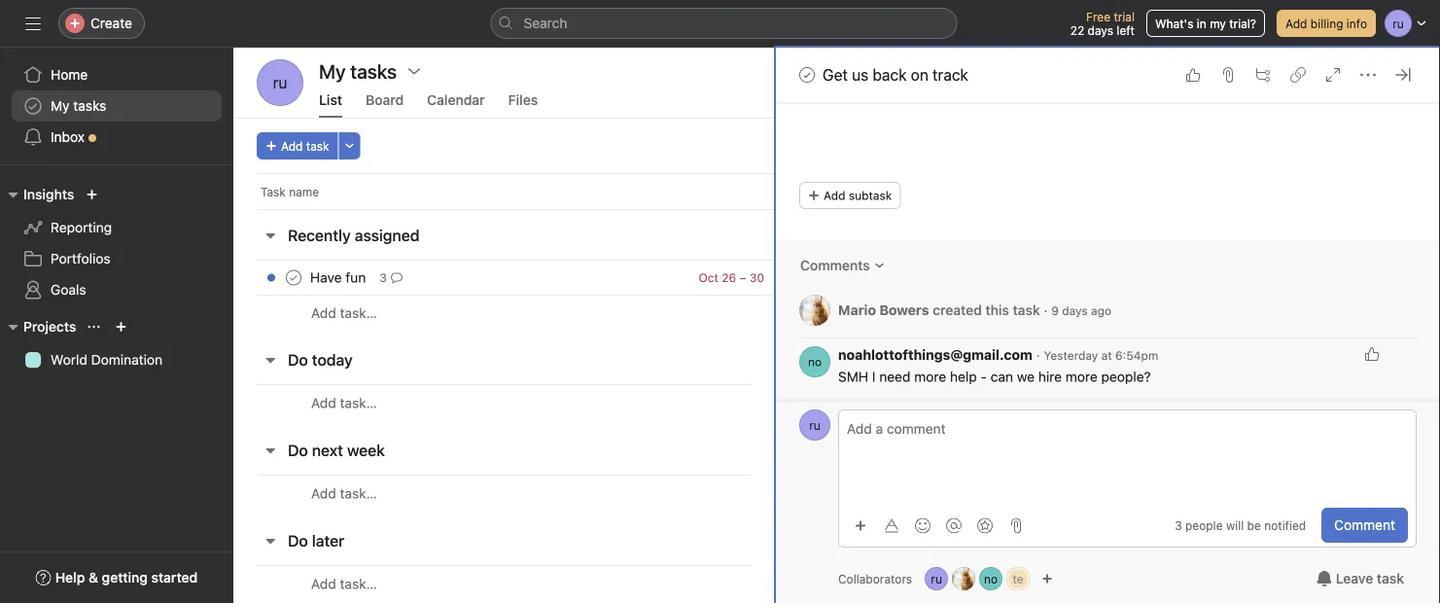 Task type: locate. For each thing, give the bounding box(es) containing it.
3 down assigned
[[380, 271, 387, 285]]

created
[[933, 302, 982, 318]]

2 horizontal spatial task
[[1377, 571, 1405, 587]]

1 vertical spatial collapse task list for this section image
[[263, 352, 278, 368]]

inbox
[[51, 129, 85, 145]]

4 add task… button from the top
[[311, 574, 377, 595]]

1 vertical spatial ru button
[[800, 410, 831, 441]]

add billing info button
[[1277, 10, 1377, 37]]

1 vertical spatial need
[[880, 369, 911, 385]]

do later
[[288, 532, 345, 550]]

completed checkbox left get
[[796, 63, 819, 87]]

collapse task list for this section image for do next week
[[263, 443, 278, 458]]

task left 9
[[1013, 302, 1041, 318]]

task name
[[261, 185, 319, 198]]

2 add task… row from the top
[[233, 384, 848, 421]]

projects
[[23, 319, 76, 335]]

1 horizontal spatial need
[[1119, 87, 1150, 103]]

4 task… from the top
[[340, 576, 377, 592]]

smh
[[839, 369, 869, 385]]

0 horizontal spatial 3
[[380, 271, 387, 285]]

mb left mario
[[806, 304, 824, 318]]

3 left people
[[1175, 519, 1183, 533]]

started
[[151, 570, 198, 586]]

4 add task… row from the top
[[233, 565, 848, 602]]

0 vertical spatial task
[[306, 139, 329, 153]]

1 horizontal spatial we
[[1098, 87, 1115, 103]]

at mention image
[[947, 518, 962, 534]]

add task… button down do next week
[[311, 483, 377, 504]]

collapse task list for this section image left do today button
[[263, 352, 278, 368]]

name
[[289, 185, 319, 198]]

add task… down today
[[311, 395, 377, 411]]

0 horizontal spatial on
[[911, 66, 929, 84]]

world
[[827, 87, 861, 103]]

1 vertical spatial mb button
[[953, 567, 976, 591]]

mario bowers created this task · 9 days ago
[[839, 302, 1112, 318]]

will
[[1227, 519, 1245, 533]]

portfolios
[[51, 251, 111, 267]]

mb
[[806, 304, 824, 318], [955, 572, 973, 586]]

1 vertical spatial completed checkbox
[[282, 266, 305, 289]]

0 horizontal spatial track
[[933, 66, 969, 84]]

my
[[1210, 17, 1227, 30]]

search list box
[[491, 8, 958, 39]]

3 for 3 people will be notified
[[1175, 519, 1183, 533]]

show options, current sort, top image
[[88, 321, 100, 333]]

0 horizontal spatial mb button
[[800, 295, 831, 326]]

no inside main content
[[808, 356, 822, 369]]

them
[[1256, 87, 1288, 103]]

mb button down at mention icon
[[953, 567, 976, 591]]

1 add task… from the top
[[311, 305, 377, 321]]

2 more from the left
[[1066, 369, 1098, 385]]

formatting image
[[884, 518, 900, 534]]

1 horizontal spatial track
[[1345, 87, 1377, 103]]

1 do from the top
[[288, 351, 308, 369]]

1 vertical spatial row
[[233, 260, 848, 296]]

1 vertical spatial we
[[1017, 369, 1035, 385]]

need right "i"
[[880, 369, 911, 385]]

need
[[1119, 87, 1150, 103], [880, 369, 911, 385]]

0 vertical spatial no button
[[800, 347, 831, 378]]

task inside button
[[1377, 571, 1405, 587]]

free
[[1087, 10, 1111, 23]]

home link
[[12, 59, 222, 90]]

do left next
[[288, 441, 308, 460]]

3 task… from the top
[[340, 485, 377, 502]]

people?
[[1102, 369, 1152, 385]]

1 task… from the top
[[340, 305, 377, 321]]

days right 9
[[1063, 304, 1088, 318]]

toolbar inside "get us back on track" dialog
[[847, 511, 1030, 539]]

no left smh
[[808, 356, 822, 369]]

recently assigned button
[[288, 218, 420, 253]]

do next week
[[288, 441, 385, 460]]

add task… button down today
[[311, 393, 377, 414]]

2 add task… from the top
[[311, 395, 377, 411]]

0 horizontal spatial task
[[306, 139, 329, 153]]

attach a file or paste an image image
[[1009, 518, 1024, 534]]

show options image
[[407, 63, 422, 79]]

0 vertical spatial completed checkbox
[[796, 63, 819, 87]]

3 collapse task list for this section image from the top
[[263, 443, 278, 458]]

0 vertical spatial on
[[911, 66, 929, 84]]

0 horizontal spatial no
[[808, 356, 822, 369]]

mb button left mario
[[800, 295, 831, 326]]

add task… button
[[311, 303, 377, 324], [311, 393, 377, 414], [311, 483, 377, 504], [311, 574, 377, 595]]

0 vertical spatial 0 likes. click to like this task image
[[1186, 67, 1201, 83]]

more down yesterday
[[1066, 369, 1098, 385]]

1 horizontal spatial completed checkbox
[[796, 63, 819, 87]]

1 vertical spatial ·
[[1037, 347, 1041, 363]]

add task… row
[[233, 295, 848, 331], [233, 384, 848, 421], [233, 475, 848, 512], [233, 565, 848, 602]]

close details image
[[1396, 67, 1412, 83]]

1 vertical spatial 0 likes. click to like this task image
[[1365, 347, 1381, 362]]

0 horizontal spatial ru
[[273, 73, 287, 92]]

what's in my trial? button
[[1147, 10, 1266, 37]]

collapse task list for this section image for do today
[[263, 352, 278, 368]]

3 do from the top
[[288, 532, 308, 550]]

task… down later
[[340, 576, 377, 592]]

get us back on track dialog
[[776, 0, 1441, 603]]

0 horizontal spatial completed checkbox
[[282, 266, 305, 289]]

no left te
[[985, 572, 998, 586]]

collapse task list for this section image left next
[[263, 443, 278, 458]]

do for do later
[[288, 532, 308, 550]]

more actions for this task image
[[1361, 67, 1377, 83]]

1 add task… row from the top
[[233, 295, 848, 331]]

0 likes. click to like this task image
[[1186, 67, 1201, 83], [1365, 347, 1381, 362]]

no button left te
[[980, 567, 1003, 591]]

leave task
[[1336, 571, 1405, 587]]

26
[[722, 271, 737, 285]]

1 vertical spatial ru
[[810, 418, 821, 432]]

back up domination
[[873, 66, 907, 84]]

add down have fun text field
[[311, 305, 336, 321]]

do for do next week
[[288, 441, 308, 460]]

completed checkbox inside "get us back on track" dialog
[[796, 63, 819, 87]]

mb button
[[800, 295, 831, 326], [953, 567, 976, 591]]

1 horizontal spatial no
[[985, 572, 998, 586]]

mb inside main content
[[806, 304, 824, 318]]

0 vertical spatial no
[[808, 356, 822, 369]]

on up domination
[[911, 66, 929, 84]]

add task…
[[311, 305, 377, 321], [311, 395, 377, 411], [311, 485, 377, 502], [311, 576, 377, 592]]

3 add task… row from the top
[[233, 475, 848, 512]]

recently assigned
[[288, 226, 420, 245]]

1 vertical spatial task
[[1013, 302, 1041, 318]]

row up have fun cell at the top
[[257, 208, 776, 210]]

oct
[[699, 271, 719, 285]]

no button
[[800, 347, 831, 378], [980, 567, 1003, 591]]

help & getting started button
[[23, 560, 210, 595]]

1 vertical spatial no
[[985, 572, 998, 586]]

add task… down do next week
[[311, 485, 377, 502]]

2 do from the top
[[288, 441, 308, 460]]

have fun cell
[[233, 260, 777, 296]]

insert an object image
[[855, 520, 867, 532]]

collapse task list for this section image down the task
[[263, 228, 278, 243]]

1 horizontal spatial ru
[[810, 418, 821, 432]]

2 vertical spatial task
[[1377, 571, 1405, 587]]

3
[[380, 271, 387, 285], [1175, 519, 1183, 533]]

add task… down have fun text field
[[311, 305, 377, 321]]

2 vertical spatial collapse task list for this section image
[[263, 443, 278, 458]]

2 add task… button from the top
[[311, 393, 377, 414]]

add task button
[[257, 132, 338, 160]]

collapse task list for this section image
[[263, 228, 278, 243], [263, 352, 278, 368], [263, 443, 278, 458]]

3 inside "get us back on track" dialog
[[1175, 519, 1183, 533]]

emoji image
[[915, 518, 931, 534]]

row
[[257, 208, 776, 210], [233, 260, 848, 296]]

do next week button
[[288, 433, 385, 468]]

completed image
[[282, 266, 305, 289]]

1 horizontal spatial back
[[1291, 87, 1322, 103]]

1 horizontal spatial no button
[[980, 567, 1003, 591]]

add up task name
[[281, 139, 303, 153]]

add task… for next
[[311, 485, 377, 502]]

1 vertical spatial track
[[1345, 87, 1377, 103]]

add task… down later
[[311, 576, 377, 592]]

smh i need more help - can we hire more people?
[[839, 369, 1152, 385]]

ru
[[273, 73, 287, 92], [810, 418, 821, 432], [931, 572, 943, 586]]

left
[[1117, 23, 1135, 37]]

task right leave
[[1377, 571, 1405, 587]]

can
[[991, 369, 1014, 385]]

1 vertical spatial back
[[1291, 87, 1322, 103]]

collapse task list for this section image for recently assigned
[[263, 228, 278, 243]]

days right 22
[[1088, 23, 1114, 37]]

create button
[[58, 8, 145, 39]]

ru button
[[257, 59, 304, 106], [800, 410, 831, 441], [925, 567, 949, 591]]

add down next
[[311, 485, 336, 502]]

2 horizontal spatial ru button
[[925, 567, 949, 591]]

no for right "no" button
[[985, 572, 998, 586]]

more down noahlottofthings@gmail.com
[[915, 369, 947, 385]]

1 horizontal spatial mb button
[[953, 567, 976, 591]]

mb down at mention icon
[[955, 572, 973, 586]]

subtask
[[849, 189, 892, 203]]

home
[[51, 67, 88, 83]]

1 collapse task list for this section image from the top
[[263, 228, 278, 243]]

1 horizontal spatial mb
[[955, 572, 973, 586]]

0 vertical spatial do
[[288, 351, 308, 369]]

3 inside button
[[380, 271, 387, 285]]

we right through,
[[1098, 87, 1115, 103]]

1 horizontal spatial 0 likes. click to like this task image
[[1365, 347, 1381, 362]]

add task… row for do later
[[233, 565, 848, 602]]

search button
[[491, 8, 958, 39]]

completed checkbox left have fun text field
[[282, 266, 305, 289]]

0 horizontal spatial mb
[[806, 304, 824, 318]]

leave
[[1336, 571, 1374, 587]]

4 add task… from the top
[[311, 576, 377, 592]]

1 vertical spatial no button
[[980, 567, 1003, 591]]

people
[[1186, 519, 1223, 533]]

my tasks
[[319, 59, 397, 82]]

2 collapse task list for this section image from the top
[[263, 352, 278, 368]]

do right collapse task list for this section icon
[[288, 532, 308, 550]]

2 vertical spatial ru
[[931, 572, 943, 586]]

2 horizontal spatial ru
[[931, 572, 943, 586]]

· left 9
[[1044, 302, 1048, 318]]

toolbar
[[847, 511, 1030, 539]]

later
[[312, 532, 345, 550]]

2 vertical spatial ru button
[[925, 567, 949, 591]]

world domination
[[51, 352, 163, 368]]

1 horizontal spatial task
[[1013, 302, 1041, 318]]

0 vertical spatial ru button
[[257, 59, 304, 106]]

row down task name row
[[233, 260, 848, 296]]

plans
[[938, 87, 972, 103]]

world
[[51, 352, 87, 368]]

back down copy task link icon
[[1291, 87, 1322, 103]]

do left today
[[288, 351, 308, 369]]

0 vertical spatial row
[[257, 208, 776, 210]]

main content
[[776, 0, 1441, 526]]

on
[[911, 66, 929, 84], [1325, 87, 1341, 103]]

3 button
[[376, 268, 406, 287]]

attachments: add a file to this task, get us back on track image
[[1221, 67, 1237, 83]]

add inside button
[[281, 139, 303, 153]]

appreciations image
[[978, 518, 993, 534]]

task… up the week
[[340, 395, 377, 411]]

0 vertical spatial ru
[[273, 73, 287, 92]]

1 horizontal spatial more
[[1066, 369, 1098, 385]]

mario
[[839, 302, 877, 318]]

files link
[[508, 92, 538, 118]]

no button left smh
[[800, 347, 831, 378]]

today
[[312, 351, 353, 369]]

add task
[[281, 139, 329, 153]]

days
[[1088, 23, 1114, 37], [1063, 304, 1088, 318]]

2 vertical spatial do
[[288, 532, 308, 550]]

0 vertical spatial mb button
[[800, 295, 831, 326]]

task left more actions icon
[[306, 139, 329, 153]]

add task… button down later
[[311, 574, 377, 595]]

my tasks link
[[12, 90, 222, 122]]

task… for next
[[340, 485, 377, 502]]

task… for today
[[340, 395, 377, 411]]

add task… button down have fun text field
[[311, 303, 377, 324]]

what's
[[1156, 17, 1194, 30]]

completed image
[[796, 63, 819, 87]]

6:54pm
[[1116, 349, 1159, 363]]

task inside button
[[306, 139, 329, 153]]

0 vertical spatial back
[[873, 66, 907, 84]]

task… down have fun text field
[[340, 305, 377, 321]]

no
[[808, 356, 822, 369], [985, 572, 998, 586]]

on down 'full screen' icon
[[1325, 87, 1341, 103]]

· up the hire
[[1037, 347, 1041, 363]]

1 vertical spatial do
[[288, 441, 308, 460]]

2 task… from the top
[[340, 395, 377, 411]]

through,
[[1041, 87, 1094, 103]]

assigned
[[355, 226, 420, 245]]

row containing 3
[[233, 260, 848, 296]]

0 vertical spatial track
[[933, 66, 969, 84]]

0 horizontal spatial back
[[873, 66, 907, 84]]

need left someone
[[1119, 87, 1150, 103]]

0 horizontal spatial need
[[880, 369, 911, 385]]

0 vertical spatial we
[[1098, 87, 1115, 103]]

3 add task… from the top
[[311, 485, 377, 502]]

0 horizontal spatial we
[[1017, 369, 1035, 385]]

add left subtask
[[824, 189, 846, 203]]

0 vertical spatial ·
[[1044, 302, 1048, 318]]

task for leave task
[[1377, 571, 1405, 587]]

1 vertical spatial mb
[[955, 572, 973, 586]]

more actions image
[[344, 140, 356, 152]]

projects button
[[0, 315, 76, 339]]

do inside button
[[288, 351, 308, 369]]

1 vertical spatial on
[[1325, 87, 1341, 103]]

0 horizontal spatial more
[[915, 369, 947, 385]]

0 vertical spatial 3
[[380, 271, 387, 285]]

1 horizontal spatial ·
[[1044, 302, 1048, 318]]

0 vertical spatial mb
[[806, 304, 824, 318]]

we right can
[[1017, 369, 1035, 385]]

·
[[1044, 302, 1048, 318], [1037, 347, 1041, 363]]

0 vertical spatial days
[[1088, 23, 1114, 37]]

1 vertical spatial days
[[1063, 304, 1088, 318]]

1 horizontal spatial on
[[1325, 87, 1341, 103]]

task… down the week
[[340, 485, 377, 502]]

0 vertical spatial collapse task list for this section image
[[263, 228, 278, 243]]

files
[[508, 92, 538, 108]]

1 vertical spatial 3
[[1175, 519, 1183, 533]]

add left billing
[[1286, 17, 1308, 30]]

3 add task… button from the top
[[311, 483, 377, 504]]

track up plans at top
[[933, 66, 969, 84]]

Completed checkbox
[[796, 63, 819, 87], [282, 266, 305, 289]]

1 horizontal spatial 3
[[1175, 519, 1183, 533]]

track down the more actions for this task image
[[1345, 87, 1377, 103]]



Task type: vqa. For each thing, say whether or not it's contained in the screenshot.
the topmost no filters
no



Task type: describe. For each thing, give the bounding box(es) containing it.
add down do today button
[[311, 395, 336, 411]]

add inside main content
[[824, 189, 846, 203]]

ru for ru button to the left
[[273, 73, 287, 92]]

reporting
[[51, 219, 112, 235]]

on inside main content
[[1325, 87, 1341, 103]]

–
[[740, 271, 747, 285]]

0 vertical spatial need
[[1119, 87, 1150, 103]]

portfolios link
[[12, 243, 222, 274]]

1 more from the left
[[915, 369, 947, 385]]

help
[[950, 369, 977, 385]]

in
[[1197, 17, 1207, 30]]

add down later
[[311, 576, 336, 592]]

add task… row for do today
[[233, 384, 848, 421]]

info
[[1347, 17, 1368, 30]]

add task… inside header recently assigned tree grid
[[311, 305, 377, 321]]

comment
[[1335, 517, 1396, 533]]

task name row
[[233, 173, 848, 209]]

ru for ru button to the middle
[[810, 418, 821, 432]]

be
[[1248, 519, 1262, 533]]

someone
[[1154, 87, 1212, 103]]

projects element
[[0, 309, 233, 379]]

search
[[524, 15, 568, 31]]

3 for 3
[[380, 271, 387, 285]]

list
[[319, 92, 342, 108]]

track inside main content
[[1345, 87, 1377, 103]]

get us back on track
[[823, 66, 969, 84]]

get
[[823, 66, 848, 84]]

add task… button for later
[[311, 574, 377, 595]]

te
[[1013, 572, 1024, 586]]

add subtask image
[[1256, 67, 1272, 83]]

bowers
[[880, 302, 930, 318]]

add or remove collaborators image
[[1042, 573, 1054, 585]]

getting
[[102, 570, 148, 586]]

add task… row for do next week
[[233, 475, 848, 512]]

board link
[[366, 92, 404, 118]]

do for do today
[[288, 351, 308, 369]]

0 horizontal spatial no button
[[800, 347, 831, 378]]

add task… button for today
[[311, 393, 377, 414]]

reporting link
[[12, 212, 222, 243]]

comments button
[[788, 249, 899, 284]]

my tasks
[[51, 98, 106, 114]]

completed checkbox inside have fun cell
[[282, 266, 305, 289]]

task
[[261, 185, 286, 198]]

full screen image
[[1326, 67, 1342, 83]]

domination
[[865, 87, 935, 103]]

comments
[[801, 258, 870, 274]]

falling
[[999, 87, 1037, 103]]

add task… for later
[[311, 576, 377, 592]]

days inside free trial 22 days left
[[1088, 23, 1114, 37]]

goals link
[[12, 274, 222, 305]]

0 horizontal spatial ru button
[[257, 59, 304, 106]]

0 horizontal spatial 0 likes. click to like this task image
[[1186, 67, 1201, 83]]

board
[[366, 92, 404, 108]]

mb for the right mb button
[[955, 572, 973, 586]]

copy task link image
[[1291, 67, 1307, 83]]

9
[[1052, 304, 1059, 318]]

insights element
[[0, 177, 233, 309]]

help & getting started
[[55, 570, 198, 586]]

header recently assigned tree grid
[[233, 260, 848, 331]]

days inside mario bowers created this task · 9 days ago
[[1063, 304, 1088, 318]]

at
[[1102, 349, 1113, 363]]

oct 26 – 30
[[699, 271, 765, 285]]

add subtask
[[824, 189, 892, 203]]

ru for ru button to the bottom
[[931, 572, 943, 586]]

insights
[[23, 186, 74, 202]]

leave task button
[[1304, 561, 1417, 596]]

no for the leftmost "no" button
[[808, 356, 822, 369]]

get
[[1232, 87, 1252, 103]]

add inside header recently assigned tree grid
[[311, 305, 336, 321]]

notified
[[1265, 519, 1307, 533]]

3 people will be notified
[[1175, 519, 1307, 533]]

add subtask button
[[800, 182, 901, 210]]

add task… for today
[[311, 395, 377, 411]]

collapse task list for this section image
[[263, 533, 278, 549]]

0 horizontal spatial ·
[[1037, 347, 1041, 363]]

noahlottofthings@gmail.com
[[839, 347, 1033, 363]]

yesterday
[[1044, 349, 1099, 363]]

we for through,
[[1098, 87, 1115, 103]]

free trial 22 days left
[[1071, 10, 1135, 37]]

te button
[[1007, 567, 1030, 591]]

task… inside header recently assigned tree grid
[[340, 305, 377, 321]]

trial
[[1114, 10, 1135, 23]]

noahlottofthings@gmail.com link
[[839, 347, 1033, 363]]

new project or portfolio image
[[115, 321, 127, 333]]

task for add task
[[306, 139, 329, 153]]

next
[[312, 441, 343, 460]]

do today button
[[288, 342, 353, 377]]

hide sidebar image
[[25, 16, 41, 31]]

insights button
[[0, 183, 74, 206]]

to
[[1215, 87, 1228, 103]]

1 add task… button from the top
[[311, 303, 377, 324]]

recently
[[288, 226, 351, 245]]

global element
[[0, 48, 233, 164]]

calendar
[[427, 92, 485, 108]]

our
[[800, 87, 823, 103]]

ago
[[1092, 304, 1112, 318]]

add billing info
[[1286, 17, 1368, 30]]

tasks
[[73, 98, 106, 114]]

1 horizontal spatial ru button
[[800, 410, 831, 441]]

are
[[976, 87, 996, 103]]

hire
[[1039, 369, 1062, 385]]

do later button
[[288, 523, 345, 558]]

my
[[51, 98, 70, 114]]

domination
[[91, 352, 163, 368]]

world domination link
[[12, 344, 222, 376]]

mb for left mb button
[[806, 304, 824, 318]]

task… for later
[[340, 576, 377, 592]]

Have fun text field
[[306, 268, 372, 287]]

create
[[90, 15, 132, 31]]

new image
[[86, 189, 98, 200]]

do today
[[288, 351, 353, 369]]

mario bowers link
[[839, 302, 930, 318]]

trial?
[[1230, 17, 1257, 30]]

goals
[[51, 282, 86, 298]]

inbox link
[[12, 122, 222, 153]]

add task… button for next
[[311, 483, 377, 504]]

calendar link
[[427, 92, 485, 118]]

main content containing our world domination plans are falling through, we need someone to get them back on track
[[776, 0, 1441, 526]]

our world domination plans are falling through, we need someone to get them back on track
[[800, 87, 1377, 103]]

billing
[[1311, 17, 1344, 30]]

us
[[852, 66, 869, 84]]

we for can
[[1017, 369, 1035, 385]]



